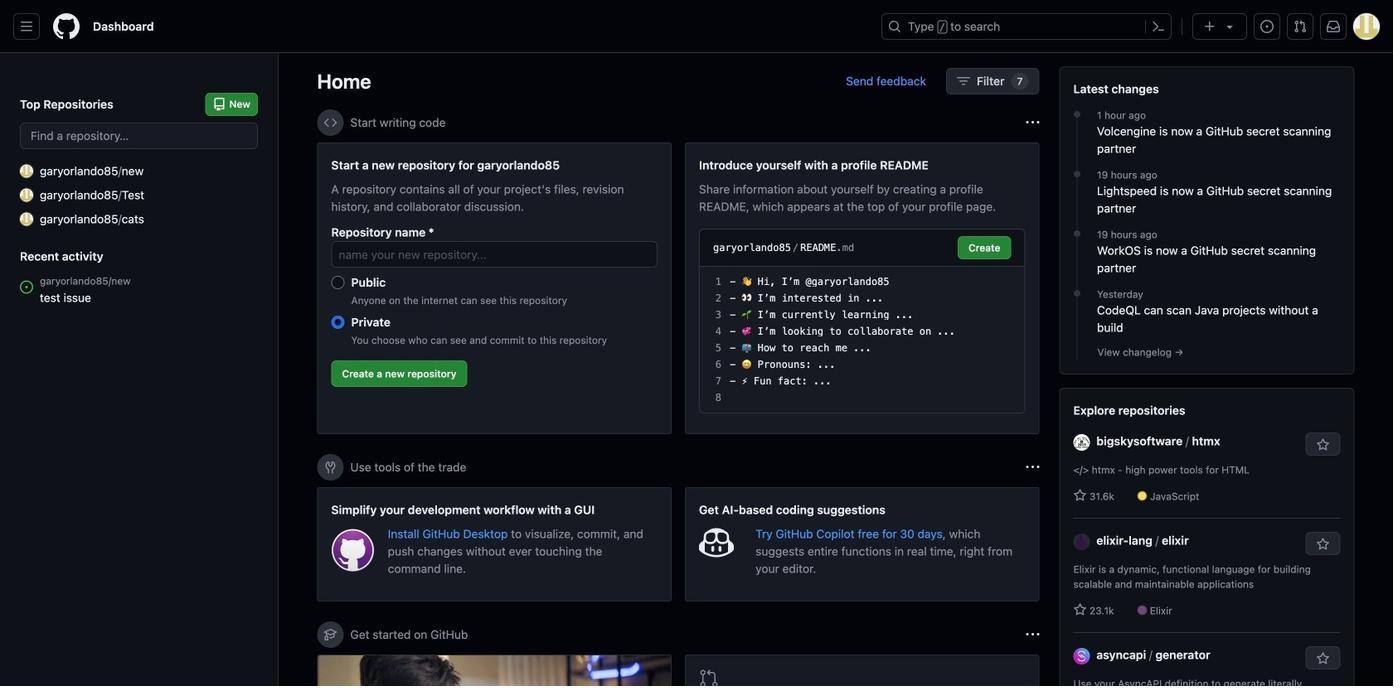 Task type: locate. For each thing, give the bounding box(es) containing it.
why am i seeing this? image for what is github? element
[[1026, 629, 1040, 642]]

1 vertical spatial why am i seeing this? image
[[1026, 629, 1040, 642]]

2 why am i seeing this? image from the top
[[1026, 629, 1040, 642]]

1 star image from the top
[[1074, 489, 1087, 503]]

2 dot fill image from the top
[[1071, 168, 1084, 181]]

1 vertical spatial star image
[[1074, 604, 1087, 617]]

filter image
[[957, 75, 970, 88]]

1 star this repository image from the top
[[1317, 538, 1330, 552]]

dot fill image
[[1071, 108, 1084, 121], [1071, 168, 1084, 181], [1071, 227, 1084, 241], [1071, 287, 1084, 300]]

1 vertical spatial star this repository image
[[1317, 653, 1330, 666]]

cats image
[[20, 213, 33, 226]]

star image up @asyncapi profile icon
[[1074, 604, 1087, 617]]

0 vertical spatial star image
[[1074, 489, 1087, 503]]

new image
[[20, 165, 33, 178]]

None submit
[[958, 236, 1012, 260]]

issue opened image
[[1261, 20, 1274, 33]]

start a new repository element
[[317, 143, 672, 435]]

git pull request image
[[1294, 20, 1307, 33]]

1 dot fill image from the top
[[1071, 108, 1084, 121]]

star this repository image
[[1317, 538, 1330, 552], [1317, 653, 1330, 666]]

0 vertical spatial why am i seeing this? image
[[1026, 461, 1040, 474]]

star image
[[1074, 489, 1087, 503], [1074, 604, 1087, 617]]

1 why am i seeing this? image from the top
[[1026, 461, 1040, 474]]

star image up @elixir-lang profile icon
[[1074, 489, 1087, 503]]

none submit inside introduce yourself with a profile readme element
[[958, 236, 1012, 260]]

0 vertical spatial star this repository image
[[1317, 538, 1330, 552]]

2 star image from the top
[[1074, 604, 1087, 617]]

2 star this repository image from the top
[[1317, 653, 1330, 666]]

None radio
[[331, 276, 345, 289], [331, 316, 345, 329], [331, 276, 345, 289], [331, 316, 345, 329]]

why am i seeing this? image for simplify your development workflow with a gui element
[[1026, 461, 1040, 474]]

4 dot fill image from the top
[[1071, 287, 1084, 300]]

mortar board image
[[324, 629, 337, 642]]

tools image
[[324, 461, 337, 474]]

star image for @elixir-lang profile icon
[[1074, 604, 1087, 617]]

why am i seeing this? image
[[1026, 461, 1040, 474], [1026, 629, 1040, 642]]

Find a repository… text field
[[20, 123, 258, 149]]

3 dot fill image from the top
[[1071, 227, 1084, 241]]

@elixir-lang profile image
[[1074, 534, 1090, 551]]

@asyncapi profile image
[[1074, 649, 1090, 665]]



Task type: describe. For each thing, give the bounding box(es) containing it.
name your new repository... text field
[[331, 241, 658, 268]]

github desktop image
[[331, 529, 375, 573]]

what is github? image
[[318, 656, 671, 687]]

explore element
[[1060, 66, 1355, 687]]

homepage image
[[53, 13, 80, 40]]

open issue image
[[20, 281, 33, 294]]

@bigskysoftware profile image
[[1074, 434, 1090, 451]]

Top Repositories search field
[[20, 123, 258, 149]]

star image for @bigskysoftware profile icon in the bottom right of the page
[[1074, 489, 1087, 503]]

get ai-based coding suggestions element
[[685, 488, 1040, 602]]

test image
[[20, 189, 33, 202]]

git pull request image
[[699, 669, 719, 687]]

star this repository image
[[1317, 439, 1330, 452]]

triangle down image
[[1223, 20, 1237, 33]]

code image
[[324, 116, 337, 129]]

explore repositories navigation
[[1060, 388, 1355, 687]]

what is github? element
[[317, 655, 672, 687]]

simplify your development workflow with a gui element
[[317, 488, 672, 602]]

why am i seeing this? image
[[1026, 116, 1040, 129]]

star this repository image for @asyncapi profile icon
[[1317, 653, 1330, 666]]

notifications image
[[1327, 20, 1340, 33]]

star this repository image for @elixir-lang profile icon
[[1317, 538, 1330, 552]]

introduce yourself with a profile readme element
[[685, 143, 1040, 435]]

plus image
[[1204, 20, 1217, 33]]

command palette image
[[1152, 20, 1165, 33]]



Task type: vqa. For each thing, say whether or not it's contained in the screenshot.
2
no



